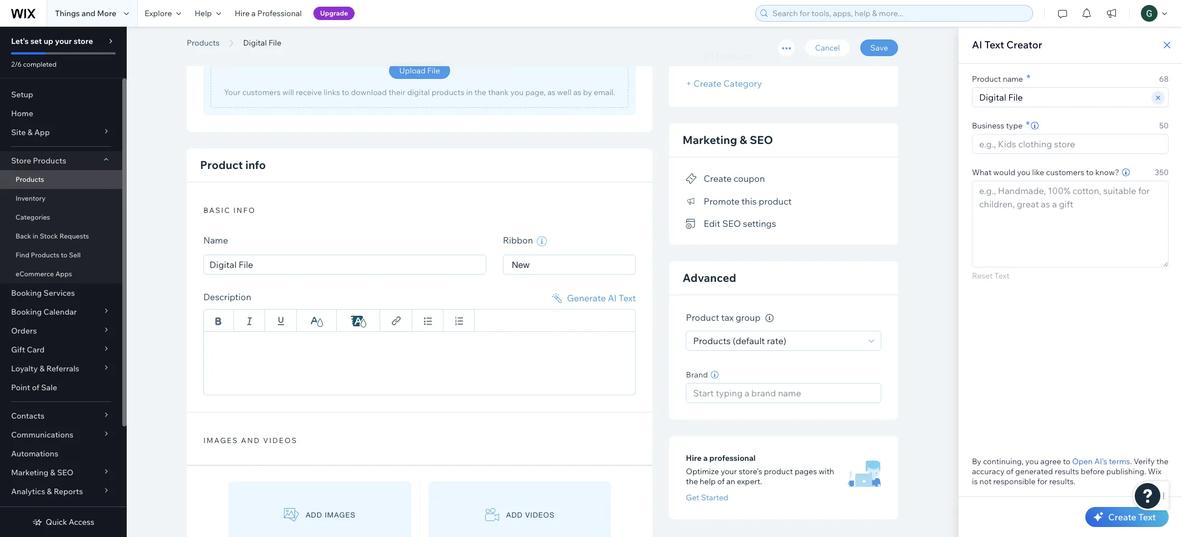 Task type: vqa. For each thing, say whether or not it's contained in the screenshot.
Start
no



Task type: describe. For each thing, give the bounding box(es) containing it.
products down help
[[187, 38, 220, 48]]

store products
[[11, 156, 66, 166]]

optimize
[[686, 466, 719, 476]]

0 vertical spatial seo
[[750, 133, 774, 147]]

promote this product
[[704, 196, 792, 207]]

product for product name *
[[973, 74, 1002, 84]]

1 vertical spatial customers
[[1047, 167, 1085, 177]]

add for add videos
[[507, 511, 523, 519]]

1 horizontal spatial ai
[[973, 38, 983, 51]]

booking for booking services
[[11, 288, 42, 298]]

the inside 'optimize your store's product pages with the help of an expert.'
[[686, 476, 698, 486]]

of inside 'optimize your store's product pages with the help of an expert.'
[[718, 476, 725, 486]]

products up inventory
[[16, 175, 44, 183]]

store's
[[739, 466, 763, 476]]

card
[[27, 345, 45, 355]]

loyalty
[[11, 364, 38, 374]]

home
[[11, 108, 33, 118]]

name
[[204, 235, 228, 246]]

create for create coupon
[[704, 173, 732, 184]]

info tooltip image
[[766, 314, 774, 322]]

file inside button
[[428, 66, 440, 76]]

booking calendar button
[[0, 302, 122, 321]]

booking calendar
[[11, 307, 77, 317]]

their
[[389, 87, 406, 97]]

* for product name *
[[1027, 72, 1031, 85]]

get started link
[[686, 493, 729, 503]]

Product name field
[[976, 88, 1150, 107]]

get
[[686, 493, 700, 503]]

1 as from the left
[[548, 87, 556, 97]]

videos
[[263, 436, 298, 445]]

generated
[[1016, 467, 1054, 477]]

booking for booking calendar
[[11, 307, 42, 317]]

promote this product button
[[686, 193, 792, 209]]

billing
[[11, 505, 34, 515]]

app
[[34, 127, 50, 137]]

digital down hire a professional
[[243, 38, 267, 48]]

product inside 'button'
[[759, 196, 792, 207]]

by continuing, you agree to open ai's terms
[[973, 457, 1131, 467]]

publishing.
[[1107, 467, 1147, 477]]

ai text creator
[[973, 38, 1043, 51]]

you inside digital file form
[[511, 87, 524, 97]]

2 as from the left
[[574, 87, 582, 97]]

you for what
[[1018, 167, 1031, 177]]

to inside find products to sell link
[[61, 251, 67, 259]]

your inside 'optimize your store's product pages with the help of an expert.'
[[721, 466, 737, 476]]

product inside 'optimize your store's product pages with the help of an expert.'
[[764, 466, 793, 476]]

gallery image
[[284, 508, 299, 522]]

marketing & seo inside digital file form
[[683, 133, 774, 147]]

+ create category button
[[686, 78, 762, 89]]

analytics
[[11, 487, 45, 497]]

apps
[[55, 270, 72, 278]]

tax
[[722, 312, 734, 323]]

products
[[432, 87, 465, 97]]

* for business type *
[[1026, 118, 1030, 131]]

verify
[[1134, 457, 1155, 467]]

videos icon image
[[485, 508, 500, 522]]

type
[[1007, 121, 1023, 131]]

all products
[[704, 51, 754, 62]]

cancel
[[816, 43, 840, 53]]

open ai's terms link
[[1073, 457, 1131, 467]]

what would you like customers to know?
[[973, 167, 1120, 177]]

inventory link
[[0, 189, 122, 208]]

product for product tax group
[[686, 312, 720, 323]]

file down hire a professional
[[255, 24, 289, 49]]

continuing,
[[984, 457, 1024, 467]]

ai's
[[1095, 457, 1108, 467]]

0 vertical spatial create
[[694, 78, 722, 89]]

services
[[44, 288, 75, 298]]

billing & payments
[[11, 505, 79, 515]]

edit
[[704, 218, 721, 229]]

your inside sidebar element
[[55, 36, 72, 46]]

to left the know?
[[1087, 167, 1094, 177]]

will
[[282, 87, 294, 97]]

products up ecommerce apps
[[31, 251, 59, 259]]

new
[[512, 260, 530, 270]]

automations
[[11, 449, 58, 459]]

a for professional
[[704, 453, 708, 463]]

by
[[583, 87, 592, 97]]

access
[[69, 517, 94, 527]]

started
[[701, 493, 729, 503]]

quick access button
[[32, 517, 94, 527]]

gift
[[11, 345, 25, 355]]

billing & payments button
[[0, 501, 122, 520]]

your customers will receive links to download their digital products in the thank you page, as well as by email.
[[224, 87, 616, 97]]

products inside dropdown button
[[33, 156, 66, 166]]

info for product info
[[245, 158, 266, 172]]

terms
[[1110, 457, 1131, 467]]

find
[[16, 251, 29, 259]]

help button
[[188, 0, 228, 27]]

& for loyalty & referrals popup button
[[40, 364, 45, 374]]

gift card
[[11, 345, 45, 355]]

& for 'site & app' "popup button"
[[27, 127, 33, 137]]

upload file button
[[389, 62, 450, 79]]

help
[[195, 8, 212, 18]]

promote coupon image
[[686, 174, 697, 184]]

analytics & reports button
[[0, 482, 122, 501]]

back
[[16, 232, 31, 240]]

basic
[[204, 206, 231, 215]]

stock
[[40, 232, 58, 240]]

store
[[11, 156, 31, 166]]

& for marketing & seo dropdown button
[[50, 468, 55, 478]]

promote
[[704, 196, 740, 207]]

settings
[[743, 218, 777, 229]]

save button
[[861, 39, 899, 56]]

your
[[224, 87, 241, 97]]

store
[[74, 36, 93, 46]]

agree
[[1041, 457, 1062, 467]]

1 horizontal spatial products link
[[181, 37, 225, 48]]

file down professional
[[269, 38, 282, 48]]

68
[[1160, 74, 1169, 84]]

results
[[1055, 467, 1080, 477]]

of inside "link"
[[32, 383, 39, 393]]

pages
[[795, 466, 817, 476]]

creator
[[1007, 38, 1043, 51]]

site
[[11, 127, 26, 137]]

text for ai
[[985, 38, 1005, 51]]

add for add images
[[306, 511, 322, 519]]

Business type field
[[976, 135, 1165, 153]]

accuracy
[[973, 467, 1005, 477]]

contacts button
[[0, 406, 122, 425]]

sale
[[41, 383, 57, 393]]

sidebar element
[[0, 27, 127, 537]]

results.
[[1050, 477, 1076, 487]]

350
[[1155, 167, 1169, 177]]

gift card button
[[0, 340, 122, 359]]



Task type: locate. For each thing, give the bounding box(es) containing it.
2 vertical spatial create
[[1109, 512, 1137, 523]]

& inside "popup button"
[[27, 127, 33, 137]]

upgrade
[[320, 9, 348, 17]]

0 vertical spatial you
[[511, 87, 524, 97]]

0 horizontal spatial a
[[252, 8, 256, 18]]

text inside button
[[619, 293, 636, 304]]

false text field
[[204, 331, 636, 395]]

to left open
[[1064, 457, 1071, 467]]

as left well
[[548, 87, 556, 97]]

2 * from the top
[[1026, 118, 1030, 131]]

0 vertical spatial your
[[55, 36, 72, 46]]

communications
[[11, 430, 73, 440]]

know?
[[1096, 167, 1120, 177]]

seo up reports
[[57, 468, 73, 478]]

2 horizontal spatial seo
[[750, 133, 774, 147]]

*
[[1027, 72, 1031, 85], [1026, 118, 1030, 131]]

a up optimize
[[704, 453, 708, 463]]

add right videos icon
[[507, 511, 523, 519]]

0 vertical spatial products link
[[181, 37, 225, 48]]

create up promote
[[704, 173, 732, 184]]

and left 'more'
[[82, 8, 95, 18]]

1 vertical spatial products link
[[0, 170, 122, 189]]

ribbon
[[503, 235, 535, 246]]

& right loyalty
[[40, 364, 45, 374]]

products link down store products
[[0, 170, 122, 189]]

marketing & seo inside dropdown button
[[11, 468, 73, 478]]

products down product tax group
[[694, 335, 731, 346]]

your down professional at the bottom right
[[721, 466, 737, 476]]

images and videos
[[204, 436, 298, 445]]

1 vertical spatial product
[[764, 466, 793, 476]]

text down "wix" at right bottom
[[1139, 512, 1157, 523]]

0 vertical spatial and
[[82, 8, 95, 18]]

1 horizontal spatial in
[[466, 87, 473, 97]]

1 vertical spatial a
[[704, 453, 708, 463]]

point of sale link
[[0, 378, 122, 397]]

0 vertical spatial marketing
[[683, 133, 738, 147]]

1 vertical spatial *
[[1026, 118, 1030, 131]]

this
[[742, 196, 757, 207]]

1 horizontal spatial your
[[721, 466, 737, 476]]

of inside . verify the accuracy of generated results before publishing. wix is not responsible for results.
[[1007, 467, 1014, 477]]

products link down help
[[181, 37, 225, 48]]

text right the 'generate'
[[619, 293, 636, 304]]

1 horizontal spatial customers
[[1047, 167, 1085, 177]]

product for product info
[[200, 158, 243, 172]]

0 vertical spatial text
[[985, 38, 1005, 51]]

you left the agree
[[1026, 457, 1039, 467]]

the left thank
[[475, 87, 487, 97]]

advanced
[[683, 271, 737, 285]]

to inside digital file form
[[342, 87, 349, 97]]

marketing & seo up analytics & reports
[[11, 468, 73, 478]]

products right all
[[716, 51, 754, 62]]

1 vertical spatial marketing & seo
[[11, 468, 73, 478]]

and inside digital file form
[[241, 436, 261, 445]]

a inside form
[[704, 453, 708, 463]]

seo inside button
[[723, 218, 741, 229]]

hire a professional link
[[228, 0, 309, 27]]

create inside create text 'button'
[[1109, 512, 1137, 523]]

in inside digital file form
[[466, 87, 473, 97]]

info
[[245, 158, 266, 172], [234, 206, 256, 215]]

product name *
[[973, 72, 1031, 85]]

a for professional
[[252, 8, 256, 18]]

seo inside dropdown button
[[57, 468, 73, 478]]

1 horizontal spatial a
[[704, 453, 708, 463]]

add right gallery icon
[[306, 511, 322, 519]]

+
[[686, 78, 692, 89]]

1 booking from the top
[[11, 288, 42, 298]]

basic info
[[204, 206, 256, 215]]

hire inside digital file form
[[686, 453, 702, 463]]

marketing up analytics
[[11, 468, 48, 478]]

.
[[1131, 457, 1133, 467]]

1 horizontal spatial text
[[985, 38, 1005, 51]]

let's
[[11, 36, 29, 46]]

expert.
[[737, 476, 763, 486]]

0 horizontal spatial seo
[[57, 468, 73, 478]]

customers right like
[[1047, 167, 1085, 177]]

0 vertical spatial *
[[1027, 72, 1031, 85]]

edit seo settings button
[[686, 216, 777, 232]]

create text button
[[1086, 507, 1169, 527]]

1 horizontal spatial as
[[574, 87, 582, 97]]

categories
[[16, 213, 50, 221]]

create down publishing.
[[1109, 512, 1137, 523]]

marketing & seo up create coupon "button"
[[683, 133, 774, 147]]

before
[[1081, 467, 1105, 477]]

hire a professional
[[686, 453, 756, 463]]

of
[[32, 383, 39, 393], [1007, 467, 1014, 477], [718, 476, 725, 486]]

2 horizontal spatial text
[[1139, 512, 1157, 523]]

create
[[694, 78, 722, 89], [704, 173, 732, 184], [1109, 512, 1137, 523]]

1 vertical spatial ai
[[608, 293, 617, 304]]

0 horizontal spatial customers
[[242, 87, 281, 97]]

1 vertical spatial in
[[33, 232, 38, 240]]

0 horizontal spatial in
[[33, 232, 38, 240]]

would
[[994, 167, 1016, 177]]

1 horizontal spatial product
[[686, 312, 720, 323]]

2 vertical spatial you
[[1026, 457, 1039, 467]]

marketing up create coupon "button"
[[683, 133, 738, 147]]

customers left will
[[242, 87, 281, 97]]

customers inside digital file form
[[242, 87, 281, 97]]

0 vertical spatial product
[[973, 74, 1002, 84]]

0 vertical spatial the
[[475, 87, 487, 97]]

you left page, on the top of the page
[[511, 87, 524, 97]]

1 vertical spatial the
[[1157, 457, 1169, 467]]

0 horizontal spatial marketing
[[11, 468, 48, 478]]

marketing inside digital file form
[[683, 133, 738, 147]]

2 horizontal spatial of
[[1007, 467, 1014, 477]]

0 horizontal spatial your
[[55, 36, 72, 46]]

quick access
[[46, 517, 94, 527]]

digital down help
[[187, 24, 250, 49]]

in right back
[[33, 232, 38, 240]]

analytics & reports
[[11, 487, 83, 497]]

2 vertical spatial text
[[1139, 512, 1157, 523]]

and for videos
[[241, 436, 261, 445]]

1 * from the top
[[1027, 72, 1031, 85]]

digital
[[187, 24, 250, 49], [243, 38, 267, 48]]

0 horizontal spatial add
[[306, 511, 322, 519]]

0 horizontal spatial the
[[475, 87, 487, 97]]

email.
[[594, 87, 616, 97]]

& for billing & payments popup button
[[36, 505, 41, 515]]

1 vertical spatial your
[[721, 466, 737, 476]]

and left videos
[[241, 436, 261, 445]]

what
[[973, 167, 992, 177]]

& up analytics & reports
[[50, 468, 55, 478]]

seo
[[750, 133, 774, 147], [723, 218, 741, 229], [57, 468, 73, 478]]

generate
[[567, 293, 606, 304]]

product left tax
[[686, 312, 720, 323]]

2 horizontal spatial the
[[1157, 457, 1169, 467]]

upload
[[399, 66, 426, 76]]

seo up coupon
[[750, 133, 774, 147]]

reports
[[54, 487, 83, 497]]

0 vertical spatial ai
[[973, 38, 983, 51]]

* right "type"
[[1026, 118, 1030, 131]]

1 vertical spatial hire
[[686, 453, 702, 463]]

of right accuracy on the bottom right of the page
[[1007, 467, 1014, 477]]

in
[[466, 87, 473, 97], [33, 232, 38, 240]]

Add a product name text field
[[204, 255, 486, 275]]

0 horizontal spatial products link
[[0, 170, 122, 189]]

ai inside button
[[608, 293, 617, 304]]

Start typing a brand name field
[[690, 384, 878, 403]]

create inside create coupon "button"
[[704, 173, 732, 184]]

booking down ecommerce
[[11, 288, 42, 298]]

1 vertical spatial seo
[[723, 218, 741, 229]]

back in stock requests link
[[0, 227, 122, 246]]

your right up
[[55, 36, 72, 46]]

create right the +
[[694, 78, 722, 89]]

loyalty & referrals button
[[0, 359, 122, 378]]

1 horizontal spatial the
[[686, 476, 698, 486]]

info for basic info
[[234, 206, 256, 215]]

Search for tools, apps, help & more... field
[[770, 6, 1030, 21]]

2 vertical spatial the
[[686, 476, 698, 486]]

point of sale
[[11, 383, 57, 393]]

2 add from the left
[[507, 511, 523, 519]]

the right verify
[[1157, 457, 1169, 467]]

text for create
[[1139, 512, 1157, 523]]

1 vertical spatial you
[[1018, 167, 1031, 177]]

1 vertical spatial text
[[619, 293, 636, 304]]

seo settings image
[[686, 219, 697, 229]]

product left name
[[973, 74, 1002, 84]]

2/6
[[11, 60, 22, 68]]

ai right the 'generate'
[[608, 293, 617, 304]]

hire up optimize
[[686, 453, 702, 463]]

2 booking from the top
[[11, 307, 42, 317]]

with
[[819, 466, 835, 476]]

business
[[973, 121, 1005, 131]]

& right billing
[[36, 505, 41, 515]]

ecommerce apps
[[16, 270, 72, 278]]

site & app button
[[0, 123, 122, 142]]

ai
[[973, 38, 983, 51], [608, 293, 617, 304]]

1 horizontal spatial of
[[718, 476, 725, 486]]

add images
[[306, 511, 356, 519]]

file
[[255, 24, 289, 49], [269, 38, 282, 48], [428, 66, 440, 76]]

as left by
[[574, 87, 582, 97]]

0 vertical spatial a
[[252, 8, 256, 18]]

rate)
[[767, 335, 787, 346]]

marketing & seo button
[[0, 463, 122, 482]]

upgrade button
[[314, 7, 355, 20]]

+ create category
[[686, 78, 762, 89]]

you for by
[[1026, 457, 1039, 467]]

1 horizontal spatial and
[[241, 436, 261, 445]]

1 vertical spatial marketing
[[11, 468, 48, 478]]

calendar
[[44, 307, 77, 317]]

1 add from the left
[[306, 511, 322, 519]]

0 vertical spatial product
[[759, 196, 792, 207]]

quick
[[46, 517, 67, 527]]

& up coupon
[[740, 133, 748, 147]]

2/6 completed
[[11, 60, 57, 68]]

responsible
[[994, 477, 1036, 487]]

2 vertical spatial seo
[[57, 468, 73, 478]]

completed
[[23, 60, 57, 68]]

text left creator
[[985, 38, 1005, 51]]

& for analytics & reports dropdown button
[[47, 487, 52, 497]]

What would you like customers to know? text field
[[973, 181, 1169, 267]]

50
[[1160, 121, 1169, 131]]

text inside 'button'
[[1139, 512, 1157, 523]]

1 vertical spatial create
[[704, 173, 732, 184]]

generate ai text button
[[551, 291, 636, 305]]

ai up product name *
[[973, 38, 983, 51]]

booking
[[11, 288, 42, 298], [11, 307, 42, 317]]

create for create text
[[1109, 512, 1137, 523]]

in right products
[[466, 87, 473, 97]]

communications button
[[0, 425, 122, 444]]

product
[[973, 74, 1002, 84], [200, 158, 243, 172], [686, 312, 720, 323]]

1 horizontal spatial add
[[507, 511, 523, 519]]

0 horizontal spatial marketing & seo
[[11, 468, 73, 478]]

0 vertical spatial booking
[[11, 288, 42, 298]]

a left professional
[[252, 8, 256, 18]]

digital file form
[[127, 0, 959, 537]]

digital
[[407, 87, 430, 97]]

the left help
[[686, 476, 698, 486]]

images
[[204, 436, 238, 445]]

hire for hire a professional
[[235, 8, 250, 18]]

product left pages
[[764, 466, 793, 476]]

file right upload at top left
[[428, 66, 440, 76]]

promote image
[[686, 197, 697, 207]]

marketing inside marketing & seo dropdown button
[[11, 468, 48, 478]]

0 vertical spatial in
[[466, 87, 473, 97]]

0 vertical spatial info
[[245, 158, 266, 172]]

2 horizontal spatial product
[[973, 74, 1002, 84]]

info right basic
[[234, 206, 256, 215]]

2 vertical spatial product
[[686, 312, 720, 323]]

coupon
[[734, 173, 765, 184]]

1 vertical spatial and
[[241, 436, 261, 445]]

in inside back in stock requests link
[[33, 232, 38, 240]]

1 horizontal spatial seo
[[723, 218, 741, 229]]

save
[[871, 43, 889, 53]]

orders button
[[0, 321, 122, 340]]

professional
[[258, 8, 302, 18]]

1 horizontal spatial marketing & seo
[[683, 133, 774, 147]]

orders
[[11, 326, 37, 336]]

booking up orders
[[11, 307, 42, 317]]

hire right help button on the top of page
[[235, 8, 250, 18]]

1 horizontal spatial marketing
[[683, 133, 738, 147]]

* right name
[[1027, 72, 1031, 85]]

info up basic info
[[245, 158, 266, 172]]

of left sale
[[32, 383, 39, 393]]

contacts
[[11, 411, 44, 421]]

you left like
[[1018, 167, 1031, 177]]

sell
[[69, 251, 81, 259]]

0 horizontal spatial text
[[619, 293, 636, 304]]

products (default rate)
[[694, 335, 787, 346]]

0 horizontal spatial ai
[[608, 293, 617, 304]]

booking inside dropdown button
[[11, 307, 42, 317]]

& left reports
[[47, 487, 52, 497]]

0 vertical spatial customers
[[242, 87, 281, 97]]

product right this
[[759, 196, 792, 207]]

0 horizontal spatial hire
[[235, 8, 250, 18]]

product inside product name *
[[973, 74, 1002, 84]]

0 horizontal spatial of
[[32, 383, 39, 393]]

1 vertical spatial info
[[234, 206, 256, 215]]

0 vertical spatial marketing & seo
[[683, 133, 774, 147]]

ecommerce apps link
[[0, 265, 122, 284]]

setup link
[[0, 85, 122, 104]]

setup
[[11, 90, 33, 100]]

& right site
[[27, 127, 33, 137]]

0 vertical spatial hire
[[235, 8, 250, 18]]

hire for hire a professional
[[686, 453, 702, 463]]

0 horizontal spatial and
[[82, 8, 95, 18]]

1 vertical spatial product
[[200, 158, 243, 172]]

point
[[11, 383, 30, 393]]

cancel button
[[806, 39, 850, 56]]

& inside digital file form
[[740, 133, 748, 147]]

add videos
[[507, 511, 555, 519]]

1 horizontal spatial hire
[[686, 453, 702, 463]]

product up basic
[[200, 158, 243, 172]]

products link
[[181, 37, 225, 48], [0, 170, 122, 189]]

description
[[204, 291, 251, 303]]

download
[[351, 87, 387, 97]]

to right links
[[342, 87, 349, 97]]

products right 'store'
[[33, 156, 66, 166]]

of left an
[[718, 476, 725, 486]]

0 horizontal spatial as
[[548, 87, 556, 97]]

group
[[736, 312, 761, 323]]

the inside . verify the accuracy of generated results before publishing. wix is not responsible for results.
[[1157, 457, 1169, 467]]

to left sell
[[61, 251, 67, 259]]

a
[[252, 8, 256, 18], [704, 453, 708, 463]]

1 vertical spatial booking
[[11, 307, 42, 317]]

like
[[1033, 167, 1045, 177]]

an
[[727, 476, 736, 486]]

0 horizontal spatial product
[[200, 158, 243, 172]]

seo right edit on the right
[[723, 218, 741, 229]]

and for more
[[82, 8, 95, 18]]



